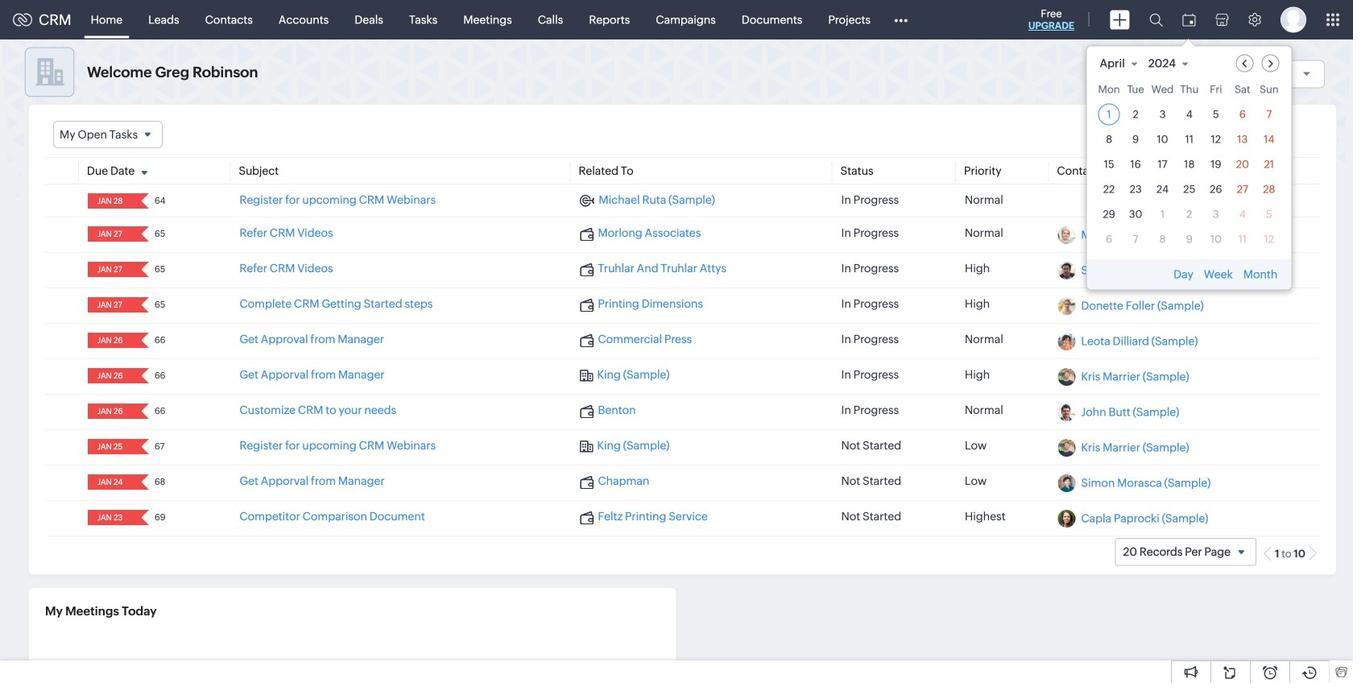 Task type: describe. For each thing, give the bounding box(es) containing it.
create menu image
[[1110, 10, 1130, 29]]

profile element
[[1271, 0, 1316, 39]]

7 row from the top
[[1098, 228, 1280, 250]]

2 row from the top
[[1098, 104, 1280, 125]]

friday column header
[[1205, 83, 1227, 100]]

profile image
[[1281, 7, 1307, 33]]

6 row from the top
[[1098, 203, 1280, 225]]



Task type: vqa. For each thing, say whether or not it's contained in the screenshot.
MMM D, YYYY text box
no



Task type: locate. For each thing, give the bounding box(es) containing it.
logo image
[[13, 13, 32, 26]]

3 row from the top
[[1098, 128, 1280, 150]]

None field
[[1099, 54, 1146, 72], [1148, 54, 1197, 72], [53, 121, 163, 148], [93, 194, 130, 209], [93, 227, 130, 242], [93, 262, 130, 277], [93, 297, 130, 313], [93, 333, 130, 348], [93, 368, 130, 384], [93, 404, 130, 419], [93, 439, 130, 455], [93, 475, 130, 490], [93, 510, 130, 525], [1099, 54, 1146, 72], [1148, 54, 1197, 72], [53, 121, 163, 148], [93, 194, 130, 209], [93, 227, 130, 242], [93, 262, 130, 277], [93, 297, 130, 313], [93, 333, 130, 348], [93, 368, 130, 384], [93, 404, 130, 419], [93, 439, 130, 455], [93, 475, 130, 490], [93, 510, 130, 525]]

row
[[1098, 83, 1280, 100], [1098, 104, 1280, 125], [1098, 128, 1280, 150], [1098, 153, 1280, 175], [1098, 178, 1280, 200], [1098, 203, 1280, 225], [1098, 228, 1280, 250]]

calendar image
[[1183, 13, 1196, 26]]

search element
[[1140, 0, 1173, 39]]

monday column header
[[1098, 83, 1120, 100]]

thursday column header
[[1179, 83, 1201, 100]]

sunday column header
[[1259, 83, 1280, 100]]

1 row from the top
[[1098, 83, 1280, 100]]

Other Modules field
[[884, 7, 918, 33]]

search image
[[1150, 13, 1163, 27]]

grid
[[1087, 80, 1292, 260]]

5 row from the top
[[1098, 178, 1280, 200]]

tuesday column header
[[1125, 83, 1147, 100]]

wednesday column header
[[1152, 83, 1174, 100]]

create menu element
[[1100, 0, 1140, 39]]

4 row from the top
[[1098, 153, 1280, 175]]

saturday column header
[[1232, 83, 1254, 100]]



